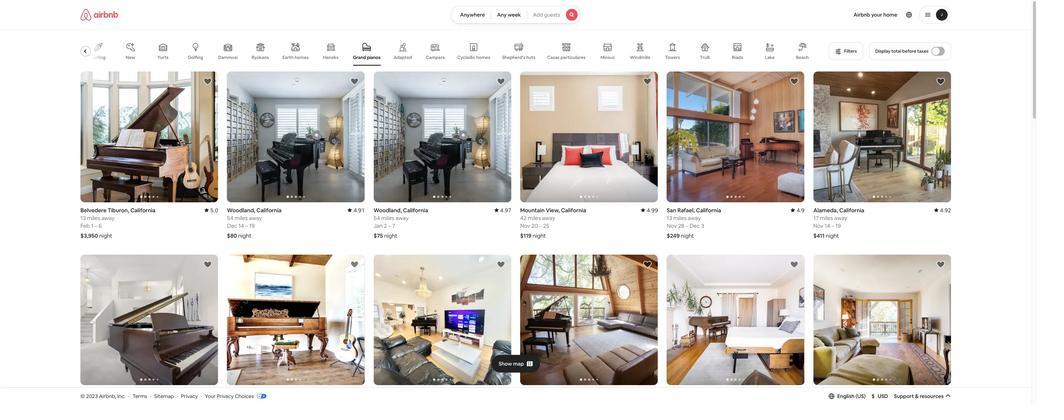 Task type: vqa. For each thing, say whether or not it's contained in the screenshot.
20
yes



Task type: describe. For each thing, give the bounding box(es) containing it.
jan
[[374, 222, 383, 229]]

grand
[[353, 55, 366, 61]]

airbnb
[[854, 11, 870, 18]]

miles inside woodland, california 54 miles away jan 2 – 7 $75 night
[[381, 215, 394, 222]]

19 for dec 14 – 19
[[249, 222, 255, 229]]

night inside the alameda, california 17 miles away nov 14 – 19 $411 night
[[826, 232, 839, 239]]

add to wishlist: daly city, california image
[[790, 260, 799, 269]]

english (us) button
[[829, 393, 866, 400]]

support
[[894, 393, 914, 400]]

13 for nov
[[667, 215, 672, 222]]

choices
[[235, 393, 254, 400]]

4.95 out of 5 average rating image
[[934, 390, 951, 397]]

$249
[[667, 232, 680, 239]]

particulares
[[561, 55, 586, 60]]

concord,
[[80, 390, 105, 397]]

view,
[[546, 207, 560, 214]]

beach
[[796, 55, 809, 61]]

add to wishlist: brisbane, california image
[[643, 260, 652, 269]]

away inside woodland, california 54 miles away jan 2 – 7 $75 night
[[396, 215, 409, 222]]

casas particulares
[[547, 55, 586, 60]]

2 privacy from the left
[[217, 393, 234, 400]]

add to wishlist: concord, california image
[[203, 260, 212, 269]]

pianos
[[367, 55, 381, 61]]

– inside woodland, california 54 miles away jan 2 – 7 $75 night
[[388, 222, 391, 229]]

woodland, california 54 miles away dec 14 – 19 $80 night
[[227, 207, 282, 239]]

show
[[499, 361, 512, 367]]

casas
[[547, 55, 560, 60]]

airbnb your home link
[[849, 7, 902, 23]]

away inside san francisco, california 19 miles away
[[835, 398, 848, 405]]

airbnb,
[[99, 393, 116, 400]]

2023
[[86, 393, 98, 400]]

away inside belvedere tiburon, california 13 miles away feb 1 – 6 $3,950 night
[[101, 215, 114, 222]]

san francisco, california
[[374, 390, 437, 397]]

terms
[[133, 393, 147, 400]]

miles inside san rafael, california 13 miles away nov 28 – dec 3 $249 night
[[673, 215, 687, 222]]

san rafael, california 13 miles away
[[227, 390, 281, 405]]

– inside woodland, california 54 miles away dec 14 – 19 $80 night
[[245, 222, 248, 229]]

add
[[533, 11, 543, 18]]

california inside concord, california 14 miles away
[[106, 390, 131, 397]]

cycladic homes
[[457, 55, 490, 61]]

any week button
[[491, 6, 527, 24]]

concord, california 14 miles away
[[80, 390, 131, 405]]

riads
[[732, 55, 743, 61]]

4 · from the left
[[201, 393, 202, 400]]

$80
[[227, 232, 237, 239]]

42
[[520, 215, 527, 222]]

away inside mountain view, california 42 miles away nov 20 – 25 $119 night
[[542, 215, 555, 222]]

1 privacy from the left
[[181, 393, 198, 400]]

miles inside san francisco, california 19 miles away
[[820, 398, 833, 405]]

california inside the alameda, california 17 miles away nov 14 – 19 $411 night
[[839, 207, 864, 214]]

4.91 out of 5 average rating image
[[348, 207, 365, 214]]

california inside san rafael, california 13 miles away
[[256, 390, 281, 397]]

display
[[875, 48, 891, 54]]

54 for jan
[[374, 215, 380, 222]]

trulli
[[700, 55, 710, 61]]

homes for earth homes
[[295, 55, 309, 61]]

dammusi
[[218, 55, 238, 61]]

show map
[[499, 361, 524, 367]]

0 horizontal spatial 4.92
[[500, 390, 511, 397]]

4.95
[[940, 390, 951, 397]]

guests
[[544, 11, 560, 18]]

show map button
[[491, 355, 540, 373]]

28
[[678, 222, 684, 229]]

san for san rafael, california 13 miles away
[[227, 390, 236, 397]]

2 · from the left
[[150, 393, 151, 400]]

earth homes
[[282, 55, 309, 61]]

2
[[384, 222, 387, 229]]

add to wishlist: san rafael, california image
[[350, 260, 359, 269]]

miles inside woodland, california 54 miles away dec 14 – 19 $80 night
[[235, 215, 248, 222]]

add to wishlist: woodland, california image for 4.91
[[350, 77, 359, 86]]

support & resources
[[894, 393, 944, 400]]

anywhere button
[[451, 6, 491, 24]]

$ usd
[[872, 393, 888, 400]]

group containing shepherd's huts
[[80, 37, 820, 66]]

night inside san rafael, california 13 miles away nov 28 – dec 3 $249 night
[[681, 232, 694, 239]]

$411
[[813, 232, 825, 239]]

francisco, for san francisco, california 19 miles away
[[824, 390, 850, 397]]

5.0
[[210, 207, 218, 214]]

4.91
[[354, 207, 365, 214]]

alameda,
[[813, 207, 838, 214]]

daly city, california
[[667, 390, 718, 397]]

your
[[871, 11, 882, 18]]

new
[[126, 55, 135, 61]]

nov for 13
[[667, 222, 677, 229]]

5.0 out of 5 average rating image
[[204, 207, 218, 214]]

golfing
[[188, 55, 203, 61]]

25
[[543, 222, 549, 229]]

minsus
[[601, 55, 615, 61]]

$75
[[374, 232, 383, 239]]

cycladic
[[457, 55, 475, 61]]

california inside belvedere tiburon, california 13 miles away feb 1 – 6 $3,950 night
[[130, 207, 155, 214]]

nov inside the alameda, california 17 miles away nov 14 – 19 $411 night
[[813, 222, 824, 229]]

week
[[508, 11, 521, 18]]

surfing
[[90, 55, 105, 61]]

miles inside san rafael, california 13 miles away
[[234, 398, 247, 405]]

mountain view, california 42 miles away nov 20 – 25 $119 night
[[520, 207, 586, 239]]

sitemap
[[154, 393, 174, 400]]

away inside the alameda, california 17 miles away nov 14 – 19 $411 night
[[834, 215, 847, 222]]

4.97 out of 5 average rating image
[[494, 207, 511, 214]]

© 2023 airbnb, inc. ·
[[80, 393, 130, 400]]

miles inside belvedere tiburon, california 13 miles away feb 1 – 6 $3,950 night
[[87, 215, 100, 222]]

belvedere tiburon, california 13 miles away feb 1 – 6 $3,950 night
[[80, 207, 155, 239]]

7
[[392, 222, 395, 229]]

add to wishlist: mountain view, california image
[[643, 77, 652, 86]]

©
[[80, 393, 85, 400]]

(us)
[[856, 393, 866, 400]]

city,
[[680, 390, 691, 397]]

filters
[[844, 48, 857, 54]]

– inside mountain view, california 42 miles away nov 20 – 25 $119 night
[[539, 222, 542, 229]]



Task type: locate. For each thing, give the bounding box(es) containing it.
0 horizontal spatial francisco,
[[384, 390, 410, 397]]

filters button
[[829, 42, 863, 60]]

away inside concord, california 14 miles away
[[102, 398, 115, 405]]

california inside woodland, california 54 miles away dec 14 – 19 $80 night
[[256, 207, 282, 214]]

woodland, right 5.0
[[227, 207, 255, 214]]

2 add to wishlist: san francisco, california image from the left
[[936, 260, 945, 269]]

night inside woodland, california 54 miles away jan 2 – 7 $75 night
[[384, 232, 397, 239]]

3
[[701, 222, 704, 229]]

rafael, for san rafael, california 13 miles away nov 28 – dec 3 $249 night
[[677, 207, 695, 214]]

san inside san rafael, california 13 miles away
[[227, 390, 236, 397]]

19 for nov 14 – 19
[[835, 222, 841, 229]]

francisco, for san francisco, california
[[384, 390, 410, 397]]

display total before taxes
[[875, 48, 929, 54]]

2 homes from the left
[[476, 55, 490, 61]]

san francisco, california 19 miles away
[[813, 390, 877, 405]]

earth
[[282, 55, 294, 61]]

0 vertical spatial rafael,
[[677, 207, 695, 214]]

1 54 from the left
[[227, 215, 233, 222]]

dec inside san rafael, california 13 miles away nov 28 – dec 3 $249 night
[[690, 222, 700, 229]]

–
[[95, 222, 97, 229], [245, 222, 248, 229], [539, 222, 542, 229], [686, 222, 688, 229], [388, 222, 391, 229], [831, 222, 834, 229]]

13 left choices
[[227, 398, 232, 405]]

woodland, for 2
[[374, 207, 402, 214]]

feb
[[80, 222, 90, 229]]

nov left 28
[[667, 222, 677, 229]]

away inside san rafael, california 13 miles away nov 28 – dec 3 $249 night
[[688, 215, 701, 222]]

mountain
[[520, 207, 545, 214]]

&
[[915, 393, 919, 400]]

2 horizontal spatial 19
[[835, 222, 841, 229]]

california inside san francisco, california 19 miles away
[[851, 390, 877, 397]]

total
[[892, 48, 901, 54]]

2 woodland, from the left
[[374, 207, 402, 214]]

1 · from the left
[[128, 393, 130, 400]]

san
[[667, 207, 676, 214], [227, 390, 236, 397], [374, 390, 383, 397], [813, 390, 823, 397]]

homes right cycladic
[[476, 55, 490, 61]]

shepherd's
[[502, 55, 525, 60]]

california inside san rafael, california 13 miles away nov 28 – dec 3 $249 night
[[696, 207, 721, 214]]

6 night from the left
[[826, 232, 839, 239]]

california inside mountain view, california 42 miles away nov 20 – 25 $119 night
[[561, 207, 586, 214]]

miles inside concord, california 14 miles away
[[87, 398, 100, 405]]

0 horizontal spatial add to wishlist: woodland, california image
[[350, 77, 359, 86]]

night inside belvedere tiburon, california 13 miles away feb 1 – 6 $3,950 night
[[99, 232, 112, 239]]

night inside woodland, california 54 miles away dec 14 – 19 $80 night
[[238, 232, 251, 239]]

san rafael, california 13 miles away nov 28 – dec 3 $249 night
[[667, 207, 721, 239]]

nov inside mountain view, california 42 miles away nov 20 – 25 $119 night
[[520, 222, 530, 229]]

19 inside woodland, california 54 miles away dec 14 – 19 $80 night
[[249, 222, 255, 229]]

0 horizontal spatial 14
[[80, 398, 86, 405]]

– inside the alameda, california 17 miles away nov 14 – 19 $411 night
[[831, 222, 834, 229]]

· right 'inc.'
[[128, 393, 130, 400]]

night inside mountain view, california 42 miles away nov 20 – 25 $119 night
[[533, 232, 546, 239]]

sitemap link
[[154, 393, 174, 400]]

1 horizontal spatial dec
[[690, 222, 700, 229]]

1 horizontal spatial nov
[[667, 222, 677, 229]]

· left privacy link
[[177, 393, 178, 400]]

1 add to wishlist: san francisco, california image from the left
[[497, 260, 505, 269]]

0 horizontal spatial rafael,
[[238, 390, 255, 397]]

0 horizontal spatial woodland,
[[227, 207, 255, 214]]

add to wishlist: woodland, california image
[[350, 77, 359, 86], [497, 77, 505, 86]]

54 inside woodland, california 54 miles away jan 2 – 7 $75 night
[[374, 215, 380, 222]]

0 horizontal spatial privacy
[[181, 393, 198, 400]]

night down 28
[[681, 232, 694, 239]]

rafael,
[[677, 207, 695, 214], [238, 390, 255, 397]]

54 up $80 at the left bottom of page
[[227, 215, 233, 222]]

54 for dec
[[227, 215, 233, 222]]

1 horizontal spatial rafael,
[[677, 207, 695, 214]]

homes right earth
[[295, 55, 309, 61]]

$119
[[520, 232, 532, 239]]

support & resources button
[[894, 393, 951, 400]]

2 nov from the left
[[667, 222, 677, 229]]

dec left 3
[[690, 222, 700, 229]]

francisco,
[[384, 390, 410, 397], [824, 390, 850, 397]]

campers
[[426, 55, 445, 61]]

4.99
[[647, 207, 658, 214]]

add to wishlist: woodland, california image down grand
[[350, 77, 359, 86]]

1 horizontal spatial 19
[[813, 398, 819, 405]]

2 add to wishlist: woodland, california image from the left
[[497, 77, 505, 86]]

woodland, for 14
[[227, 207, 255, 214]]

13 for feb
[[80, 215, 86, 222]]

$
[[872, 393, 875, 400]]

yurts
[[157, 55, 168, 61]]

san inside san francisco, california 19 miles away
[[813, 390, 823, 397]]

54 up jan
[[374, 215, 380, 222]]

None search field
[[451, 6, 581, 24]]

6 – from the left
[[831, 222, 834, 229]]

ryokans
[[252, 55, 269, 61]]

13 inside san rafael, california 13 miles away nov 28 – dec 3 $249 night
[[667, 215, 672, 222]]

inc.
[[117, 393, 126, 400]]

add to wishlist: woodland, california image for 4.97
[[497, 77, 505, 86]]

1 horizontal spatial privacy
[[217, 393, 234, 400]]

taxes
[[917, 48, 929, 54]]

night down "7"
[[384, 232, 397, 239]]

group
[[80, 37, 820, 66], [80, 72, 218, 202], [227, 72, 365, 202], [374, 72, 511, 202], [520, 72, 658, 202], [667, 72, 805, 202], [813, 72, 951, 202], [80, 255, 218, 386], [227, 255, 365, 386], [374, 255, 511, 386], [520, 255, 658, 386], [667, 255, 805, 386], [813, 255, 951, 386]]

13 up the feb
[[80, 215, 86, 222]]

1 add to wishlist: woodland, california image from the left
[[350, 77, 359, 86]]

– inside belvedere tiburon, california 13 miles away feb 1 – 6 $3,950 night
[[95, 222, 97, 229]]

add guests
[[533, 11, 560, 18]]

nov down '17' in the right of the page
[[813, 222, 824, 229]]

1 francisco, from the left
[[384, 390, 410, 397]]

miles inside mountain view, california 42 miles away nov 20 – 25 $119 night
[[528, 215, 541, 222]]

1 horizontal spatial 14
[[239, 222, 244, 229]]

2 dec from the left
[[690, 222, 700, 229]]

woodland, up 2
[[374, 207, 402, 214]]

tiburon,
[[108, 207, 129, 214]]

anywhere
[[460, 11, 485, 18]]

0 horizontal spatial add to wishlist: san francisco, california image
[[497, 260, 505, 269]]

0 horizontal spatial 4.92 out of 5 average rating image
[[494, 390, 511, 397]]

add to wishlist: san rafael, california image
[[790, 77, 799, 86]]

4.92 out of 5 average rating image
[[934, 207, 951, 214], [494, 390, 511, 397]]

woodland, california 54 miles away jan 2 – 7 $75 night
[[374, 207, 428, 239]]

17
[[813, 215, 819, 222]]

0 vertical spatial 4.92 out of 5 average rating image
[[934, 207, 951, 214]]

san for san rafael, california 13 miles away nov 28 – dec 3 $249 night
[[667, 207, 676, 214]]

0 horizontal spatial 19
[[249, 222, 255, 229]]

· right terms link
[[150, 393, 151, 400]]

san for san francisco, california 19 miles away
[[813, 390, 823, 397]]

1 – from the left
[[95, 222, 97, 229]]

rafael, inside san rafael, california 13 miles away nov 28 – dec 3 $249 night
[[677, 207, 695, 214]]

add to wishlist: belvedere tiburon, california image
[[203, 77, 212, 86]]

windmills
[[630, 55, 650, 61]]

california inside woodland, california 54 miles away jan 2 – 7 $75 night
[[403, 207, 428, 214]]

2 horizontal spatial nov
[[813, 222, 824, 229]]

any week
[[497, 11, 521, 18]]

1 vertical spatial 4.92 out of 5 average rating image
[[494, 390, 511, 397]]

before
[[902, 48, 916, 54]]

4.9 out of 5 average rating image
[[791, 207, 805, 214]]

miles inside the alameda, california 17 miles away nov 14 – 19 $411 night
[[820, 215, 833, 222]]

woodland, inside woodland, california 54 miles away jan 2 – 7 $75 night
[[374, 207, 402, 214]]

0 horizontal spatial dec
[[227, 222, 237, 229]]

0 horizontal spatial 13
[[80, 215, 86, 222]]

california
[[130, 207, 155, 214], [256, 207, 282, 214], [561, 207, 586, 214], [696, 207, 721, 214], [403, 207, 428, 214], [839, 207, 864, 214], [106, 390, 131, 397], [256, 390, 281, 397], [693, 390, 718, 397], [412, 390, 437, 397], [851, 390, 877, 397]]

2 54 from the left
[[374, 215, 380, 222]]

nov for 42
[[520, 222, 530, 229]]

14 inside the alameda, california 17 miles away nov 14 – 19 $411 night
[[825, 222, 830, 229]]

display total before taxes button
[[869, 42, 951, 60]]

your privacy choices
[[205, 393, 254, 400]]

terms link
[[133, 393, 147, 400]]

1 vertical spatial 4.92
[[500, 390, 511, 397]]

3 nov from the left
[[813, 222, 824, 229]]

5 – from the left
[[388, 222, 391, 229]]

19 inside san francisco, california 19 miles away
[[813, 398, 819, 405]]

14 for nov
[[825, 222, 830, 229]]

13 up $249
[[667, 215, 672, 222]]

– inside san rafael, california 13 miles away nov 28 – dec 3 $249 night
[[686, 222, 688, 229]]

4 night from the left
[[681, 232, 694, 239]]

1 horizontal spatial add to wishlist: san francisco, california image
[[936, 260, 945, 269]]

resources
[[920, 393, 944, 400]]

add to wishlist: alameda, california image
[[936, 77, 945, 86]]

6
[[99, 222, 102, 229]]

3 · from the left
[[177, 393, 178, 400]]

4.97
[[500, 207, 511, 214]]

1 horizontal spatial 54
[[374, 215, 380, 222]]

1
[[91, 222, 93, 229]]

privacy right your
[[217, 393, 234, 400]]

huts
[[526, 55, 535, 60]]

miles
[[87, 215, 100, 222], [235, 215, 248, 222], [528, 215, 541, 222], [673, 215, 687, 222], [381, 215, 394, 222], [820, 215, 833, 222], [87, 398, 100, 405], [234, 398, 247, 405], [820, 398, 833, 405]]

francisco, inside san francisco, california 19 miles away
[[824, 390, 850, 397]]

rafael, inside san rafael, california 13 miles away
[[238, 390, 255, 397]]

· left your
[[201, 393, 202, 400]]

woodland, inside woodland, california 54 miles away dec 14 – 19 $80 night
[[227, 207, 255, 214]]

english (us)
[[837, 393, 866, 400]]

4.93 out of 5 average rating image
[[201, 390, 218, 397]]

4.9
[[797, 207, 805, 214]]

20
[[532, 222, 538, 229]]

2 horizontal spatial 13
[[667, 215, 672, 222]]

13 inside san rafael, california 13 miles away
[[227, 398, 232, 405]]

english
[[837, 393, 855, 400]]

lake
[[765, 55, 775, 61]]

home
[[883, 11, 897, 18]]

away
[[101, 215, 114, 222], [249, 215, 262, 222], [542, 215, 555, 222], [688, 215, 701, 222], [396, 215, 409, 222], [834, 215, 847, 222], [102, 398, 115, 405], [248, 398, 261, 405], [835, 398, 848, 405]]

$3,950
[[80, 232, 98, 239]]

1 night from the left
[[99, 232, 112, 239]]

1 horizontal spatial woodland,
[[374, 207, 402, 214]]

14
[[239, 222, 244, 229], [825, 222, 830, 229], [80, 398, 86, 405]]

2 night from the left
[[238, 232, 251, 239]]

·
[[128, 393, 130, 400], [150, 393, 151, 400], [177, 393, 178, 400], [201, 393, 202, 400]]

4 – from the left
[[686, 222, 688, 229]]

away inside san rafael, california 13 miles away
[[248, 398, 261, 405]]

night right $411
[[826, 232, 839, 239]]

1 horizontal spatial 13
[[227, 398, 232, 405]]

0 horizontal spatial 54
[[227, 215, 233, 222]]

night right $80 at the left bottom of page
[[238, 232, 251, 239]]

profile element
[[590, 0, 951, 30]]

14 inside woodland, california 54 miles away dec 14 – 19 $80 night
[[239, 222, 244, 229]]

grand pianos
[[353, 55, 381, 61]]

belvedere
[[80, 207, 107, 214]]

privacy link
[[181, 393, 198, 400]]

1 dec from the left
[[227, 222, 237, 229]]

add to wishlist: woodland, california image down the shepherd's
[[497, 77, 505, 86]]

night down 20
[[533, 232, 546, 239]]

homes for cycladic homes
[[476, 55, 490, 61]]

1 homes from the left
[[295, 55, 309, 61]]

privacy
[[181, 393, 198, 400], [217, 393, 234, 400]]

dec up $80 at the left bottom of page
[[227, 222, 237, 229]]

1 horizontal spatial homes
[[476, 55, 490, 61]]

none search field containing anywhere
[[451, 6, 581, 24]]

19
[[249, 222, 255, 229], [835, 222, 841, 229], [813, 398, 819, 405]]

rafael, for san rafael, california 13 miles away
[[238, 390, 255, 397]]

0 vertical spatial 4.92
[[940, 207, 951, 214]]

1 nov from the left
[[520, 222, 530, 229]]

rafael, right '4.93'
[[238, 390, 255, 397]]

13 inside belvedere tiburon, california 13 miles away feb 1 – 6 $3,950 night
[[80, 215, 86, 222]]

0 horizontal spatial homes
[[295, 55, 309, 61]]

3 – from the left
[[539, 222, 542, 229]]

3 night from the left
[[533, 232, 546, 239]]

privacy left 4.93 out of 5 average rating icon at bottom
[[181, 393, 198, 400]]

1 horizontal spatial 4.92 out of 5 average rating image
[[934, 207, 951, 214]]

add to wishlist: san francisco, california image
[[497, 260, 505, 269], [936, 260, 945, 269]]

map
[[513, 361, 524, 367]]

0 horizontal spatial nov
[[520, 222, 530, 229]]

5 night from the left
[[384, 232, 397, 239]]

nov down 42
[[520, 222, 530, 229]]

dec inside woodland, california 54 miles away dec 14 – 19 $80 night
[[227, 222, 237, 229]]

1 horizontal spatial francisco,
[[824, 390, 850, 397]]

19 inside the alameda, california 17 miles away nov 14 – 19 $411 night
[[835, 222, 841, 229]]

your privacy choices link
[[205, 393, 266, 400]]

1 horizontal spatial 4.92
[[940, 207, 951, 214]]

daly
[[667, 390, 678, 397]]

usd
[[878, 393, 888, 400]]

alameda, california 17 miles away nov 14 – 19 $411 night
[[813, 207, 864, 239]]

2 francisco, from the left
[[824, 390, 850, 397]]

4.99 out of 5 average rating image
[[641, 207, 658, 214]]

1 woodland, from the left
[[227, 207, 255, 214]]

away inside woodland, california 54 miles away dec 14 – 19 $80 night
[[249, 215, 262, 222]]

2 horizontal spatial 14
[[825, 222, 830, 229]]

airbnb your home
[[854, 11, 897, 18]]

14 for dec
[[239, 222, 244, 229]]

1 vertical spatial rafael,
[[238, 390, 255, 397]]

homes
[[295, 55, 309, 61], [476, 55, 490, 61]]

shepherd's huts
[[502, 55, 535, 60]]

san for san francisco, california
[[374, 390, 383, 397]]

1 horizontal spatial add to wishlist: woodland, california image
[[497, 77, 505, 86]]

rafael, up 28
[[677, 207, 695, 214]]

night down 6
[[99, 232, 112, 239]]

2 – from the left
[[245, 222, 248, 229]]

54 inside woodland, california 54 miles away dec 14 – 19 $80 night
[[227, 215, 233, 222]]

terms · sitemap · privacy ·
[[133, 393, 202, 400]]

san inside san rafael, california 13 miles away nov 28 – dec 3 $249 night
[[667, 207, 676, 214]]

14 inside concord, california 14 miles away
[[80, 398, 86, 405]]

nov inside san rafael, california 13 miles away nov 28 – dec 3 $249 night
[[667, 222, 677, 229]]

add guests button
[[527, 6, 581, 24]]



